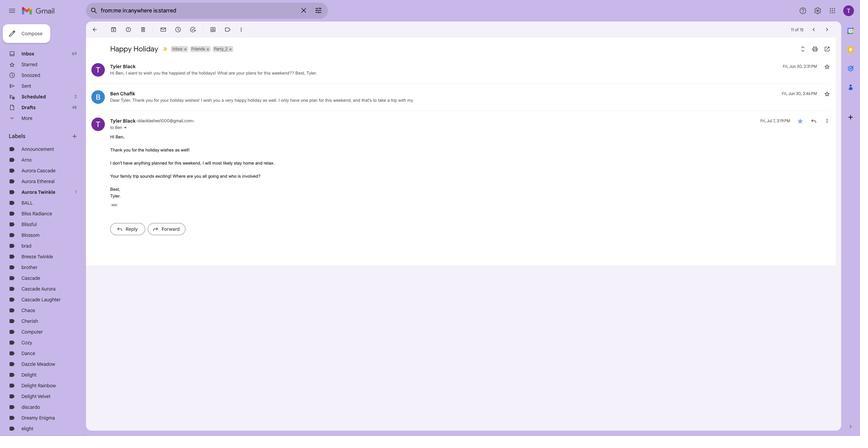 Task type: describe. For each thing, give the bounding box(es) containing it.
you left 'happiest'
[[153, 71, 161, 76]]

jun for chafik
[[789, 91, 795, 96]]

breeze twinkle
[[22, 254, 53, 260]]

for right plans
[[258, 71, 263, 76]]

older image
[[824, 26, 831, 33]]

party_2 button
[[213, 46, 228, 52]]

only
[[281, 98, 289, 103]]

back to search results image
[[91, 26, 98, 33]]

home
[[243, 161, 254, 166]]

aurora twinkle
[[22, 189, 55, 195]]

1 vertical spatial ben
[[115, 125, 122, 130]]

advanced search options image
[[312, 4, 325, 17]]

gmail image
[[22, 4, 58, 17]]

reply link
[[110, 223, 145, 235]]

blue star image
[[797, 118, 804, 124]]

0 vertical spatial are
[[229, 71, 235, 76]]

well.
[[269, 98, 277, 103]]

0 horizontal spatial trip
[[133, 174, 139, 179]]

cherish link
[[22, 318, 38, 324]]

enigma
[[39, 415, 55, 421]]

all
[[203, 174, 207, 179]]

for up anything
[[132, 148, 137, 153]]

happy
[[110, 44, 132, 53]]

2 vertical spatial to
[[110, 125, 114, 130]]

1
[[75, 190, 77, 195]]

delight link
[[22, 372, 37, 378]]

jul
[[767, 118, 772, 123]]

is
[[238, 174, 241, 179]]

compose
[[22, 31, 43, 37]]

2 horizontal spatial the
[[192, 71, 198, 76]]

happy
[[235, 98, 247, 103]]

jun for black
[[790, 64, 796, 69]]

compose button
[[3, 24, 51, 43]]

fri, jun 30, 2:46 pm cell
[[782, 90, 817, 97]]

drafts
[[22, 105, 36, 111]]

going
[[208, 174, 219, 179]]

0 horizontal spatial wish
[[144, 71, 152, 76]]

0 vertical spatial tyler.
[[307, 71, 317, 76]]

move to inbox image
[[210, 26, 216, 33]]

elight
[[22, 426, 33, 432]]

arno link
[[22, 157, 32, 163]]

cascade up ethereal
[[37, 168, 56, 174]]

elight link
[[22, 426, 33, 432]]

2 a from the left
[[388, 98, 390, 103]]

ethereal
[[37, 178, 55, 185]]

wishes!
[[185, 98, 200, 103]]

hi for hi ben, i want to wish you the happiest of the holidays! what are your plans for this weekend?? best, tyler.
[[110, 71, 114, 76]]

anything
[[134, 161, 150, 166]]

1 horizontal spatial trip
[[391, 98, 397, 103]]

fri, jun 30, 2:46 pm
[[782, 91, 817, 96]]

starred
[[22, 62, 37, 68]]

0 vertical spatial have
[[290, 98, 300, 103]]

thank you for the holiday wishes as well!
[[110, 148, 190, 153]]

fri, inside "cell"
[[761, 118, 766, 123]]

1 vertical spatial your
[[160, 98, 169, 103]]

announcement link
[[22, 146, 54, 152]]

twinkle for aurora twinkle
[[38, 189, 55, 195]]

you left very on the top left of the page
[[213, 98, 220, 103]]

of inside list
[[187, 71, 190, 76]]

brother
[[22, 265, 37, 271]]

black for tyler black
[[123, 64, 136, 70]]

ball link
[[22, 200, 33, 206]]

main menu image
[[8, 7, 16, 15]]

reply
[[126, 226, 138, 232]]

2:31 pm
[[804, 64, 817, 69]]

fri, for tyler black
[[783, 64, 789, 69]]

2:46 pm
[[803, 91, 817, 96]]

bliss radiance
[[22, 211, 52, 217]]

hi ben,
[[110, 134, 125, 139]]

1 horizontal spatial to
[[139, 71, 142, 76]]

support image
[[799, 7, 807, 15]]

snoozed
[[22, 72, 40, 78]]

blossom
[[22, 232, 40, 238]]

you down hi ben,
[[124, 148, 131, 153]]

blissful
[[22, 222, 37, 228]]

well!
[[181, 148, 190, 153]]

cascade for cascade aurora
[[22, 286, 40, 292]]

dazzle meadow
[[22, 361, 55, 367]]

1 horizontal spatial wish
[[203, 98, 212, 103]]

11
[[791, 27, 794, 32]]

breeze
[[22, 254, 36, 260]]

Not starred checkbox
[[824, 63, 831, 70]]

2 horizontal spatial to
[[373, 98, 377, 103]]

for right planned
[[168, 161, 174, 166]]

your family trip sounds exciting! where are you all going and who is involved?
[[110, 174, 261, 179]]

radiance
[[32, 211, 52, 217]]

fri, jul 7, 3:19 pm
[[761, 118, 791, 123]]

more
[[22, 115, 32, 121]]

snoozed link
[[22, 72, 40, 78]]

who
[[229, 174, 237, 179]]

delete image
[[140, 26, 147, 33]]

party_2
[[214, 46, 228, 51]]

0 horizontal spatial have
[[123, 161, 133, 166]]

0 horizontal spatial thank
[[110, 148, 122, 153]]

forward
[[162, 226, 180, 232]]

that's
[[362, 98, 372, 103]]

1 horizontal spatial this
[[264, 71, 271, 76]]

11 of 15
[[791, 27, 804, 32]]

30, for chafik
[[796, 91, 802, 96]]

aurora up laughter
[[41, 286, 56, 292]]

planned
[[152, 161, 167, 166]]

for up tyler black cell
[[154, 98, 159, 103]]

discardo
[[22, 404, 40, 410]]

tyler black
[[110, 64, 136, 70]]

i left want
[[126, 71, 127, 76]]

cherish
[[22, 318, 38, 324]]

sent
[[22, 83, 31, 89]]

tyler black < blacklashes1000@gmail.com >
[[110, 118, 194, 124]]

snooze image
[[175, 26, 182, 33]]

scheduled
[[22, 94, 46, 100]]

announcement
[[22, 146, 54, 152]]

cascade laughter
[[22, 297, 61, 303]]

>
[[192, 118, 194, 123]]

fri, jun 30, 2:31 pm cell
[[783, 63, 817, 70]]

mark as unread image
[[160, 26, 167, 33]]

ben chafik
[[110, 91, 135, 97]]

tyler for tyler black < blacklashes1000@gmail.com >
[[110, 118, 122, 124]]

fri, jul 7, 3:19 pm cell
[[761, 118, 791, 124]]

cascade aurora link
[[22, 286, 56, 292]]

brad link
[[22, 243, 31, 249]]

labels navigation
[[0, 22, 86, 436]]

aurora cascade link
[[22, 168, 56, 174]]

happy holiday
[[110, 44, 158, 53]]

report spam image
[[125, 26, 132, 33]]

tyler black cell
[[110, 118, 194, 124]]

likely
[[223, 161, 233, 166]]

1 horizontal spatial best,
[[296, 71, 306, 76]]

holiday
[[134, 44, 158, 53]]

your
[[110, 174, 119, 179]]

cozy
[[22, 340, 32, 346]]

want
[[128, 71, 137, 76]]

0 horizontal spatial weekend,
[[183, 161, 201, 166]]

dazzle meadow link
[[22, 361, 55, 367]]

cascade for cascade laughter
[[22, 297, 40, 303]]

stay
[[234, 161, 242, 166]]

blue-star checkbox
[[797, 118, 804, 124]]

delight for delight velvet
[[22, 394, 37, 400]]

i left the will
[[203, 161, 204, 166]]

blacklashes1000@gmail.com
[[139, 118, 192, 123]]



Task type: vqa. For each thing, say whether or not it's contained in the screenshot.
new within Manage Labels Create New Label
no



Task type: locate. For each thing, give the bounding box(es) containing it.
this
[[264, 71, 271, 76], [325, 98, 332, 103], [175, 161, 182, 166]]

wish right wishes!
[[203, 98, 212, 103]]

twinkle right breeze
[[37, 254, 53, 260]]

this right plan at top left
[[325, 98, 332, 103]]

twinkle for breeze twinkle
[[37, 254, 53, 260]]

as left well!
[[175, 148, 180, 153]]

hi down to ben
[[110, 134, 114, 139]]

search mail image
[[88, 5, 100, 17]]

1 vertical spatial wish
[[203, 98, 212, 103]]

weekend, up the your family trip sounds exciting! where are you all going and who is involved?
[[183, 161, 201, 166]]

0 horizontal spatial this
[[175, 161, 182, 166]]

a right take
[[388, 98, 390, 103]]

aurora ethereal
[[22, 178, 55, 185]]

1 horizontal spatial your
[[236, 71, 245, 76]]

1 horizontal spatial inbox
[[172, 46, 183, 51]]

delight rainbow link
[[22, 383, 56, 389]]

fri, left the jul
[[761, 118, 766, 123]]

cascade laughter link
[[22, 297, 61, 303]]

1 horizontal spatial a
[[388, 98, 390, 103]]

1 horizontal spatial as
[[263, 98, 267, 103]]

the up anything
[[138, 148, 144, 153]]

48
[[72, 105, 77, 110]]

dear
[[110, 98, 120, 103]]

0 vertical spatial this
[[264, 71, 271, 76]]

cascade for cascade link
[[22, 275, 40, 281]]

weekend??
[[272, 71, 294, 76]]

tyler for tyler black
[[110, 64, 122, 70]]

tyler
[[110, 64, 122, 70], [110, 118, 122, 124]]

ben, for hi ben,
[[116, 134, 125, 139]]

1 horizontal spatial are
[[229, 71, 235, 76]]

1 black from the top
[[123, 64, 136, 70]]

0 horizontal spatial of
[[187, 71, 190, 76]]

ben, down the "tyler black"
[[116, 71, 125, 76]]

7,
[[773, 118, 776, 123]]

tyler. up show trimmed content icon
[[110, 193, 121, 198]]

2 vertical spatial this
[[175, 161, 182, 166]]

1 vertical spatial weekend,
[[183, 161, 201, 166]]

newer image
[[811, 26, 817, 33]]

jun
[[790, 64, 796, 69], [789, 91, 795, 96]]

not starred image
[[824, 63, 831, 70], [824, 90, 831, 97]]

not starred image for black
[[824, 63, 831, 70]]

wish
[[144, 71, 152, 76], [203, 98, 212, 103]]

0 vertical spatial and
[[353, 98, 361, 103]]

2 black from the top
[[123, 118, 136, 124]]

dance
[[22, 351, 35, 357]]

inbox up starred link
[[22, 51, 34, 57]]

of right 11
[[795, 27, 799, 32]]

1 vertical spatial and
[[255, 161, 263, 166]]

0 vertical spatial of
[[795, 27, 799, 32]]

0 vertical spatial wish
[[144, 71, 152, 76]]

fri,
[[783, 64, 789, 69], [782, 91, 788, 96], [761, 118, 766, 123]]

fri, left 2:31 pm
[[783, 64, 789, 69]]

aurora cascade
[[22, 168, 56, 174]]

plans
[[246, 71, 256, 76]]

for right plan at top left
[[319, 98, 324, 103]]

delight down dazzle
[[22, 372, 37, 378]]

black for tyler black < blacklashes1000@gmail.com >
[[123, 118, 136, 124]]

blissful link
[[22, 222, 37, 228]]

0 horizontal spatial are
[[187, 174, 193, 179]]

3 delight from the top
[[22, 394, 37, 400]]

1 vertical spatial tyler
[[110, 118, 122, 124]]

best, right weekend??
[[296, 71, 306, 76]]

fri, inside cell
[[783, 64, 789, 69]]

i left the don't
[[110, 161, 111, 166]]

blossom link
[[22, 232, 40, 238]]

1 horizontal spatial have
[[290, 98, 300, 103]]

very
[[225, 98, 233, 103]]

0 vertical spatial not starred image
[[824, 63, 831, 70]]

holidays!
[[199, 71, 216, 76]]

rainbow
[[38, 383, 56, 389]]

jun inside "cell"
[[789, 91, 795, 96]]

1 vertical spatial fri,
[[782, 91, 788, 96]]

0 vertical spatial ben,
[[116, 71, 125, 76]]

aurora for aurora ethereal
[[22, 178, 36, 185]]

1 delight from the top
[[22, 372, 37, 378]]

0 vertical spatial jun
[[790, 64, 796, 69]]

to right want
[[139, 71, 142, 76]]

aurora up ball
[[22, 189, 37, 195]]

best, inside best, tyler.
[[110, 187, 120, 192]]

1 vertical spatial best,
[[110, 187, 120, 192]]

jun left 2:31 pm
[[790, 64, 796, 69]]

1 horizontal spatial the
[[162, 71, 168, 76]]

of right 'happiest'
[[187, 71, 190, 76]]

add to tasks image
[[190, 26, 196, 33]]

trip right the family
[[133, 174, 139, 179]]

labels image
[[225, 26, 231, 33]]

not starred image right the 2:46 pm
[[824, 90, 831, 97]]

meadow
[[37, 361, 55, 367]]

archive image
[[110, 26, 117, 33]]

list
[[86, 56, 831, 241]]

2 horizontal spatial and
[[353, 98, 361, 103]]

1 horizontal spatial and
[[255, 161, 263, 166]]

and left that's
[[353, 98, 361, 103]]

to left take
[[373, 98, 377, 103]]

are right the where
[[187, 174, 193, 179]]

delight up discardo
[[22, 394, 37, 400]]

friends button
[[190, 46, 206, 52]]

take
[[378, 98, 386, 103]]

the left 'happiest'
[[162, 71, 168, 76]]

0 horizontal spatial as
[[175, 148, 180, 153]]

cascade down cascade link
[[22, 286, 40, 292]]

computer link
[[22, 329, 43, 335]]

0 horizontal spatial inbox
[[22, 51, 34, 57]]

delight velvet
[[22, 394, 50, 400]]

computer
[[22, 329, 43, 335]]

not starred image for chafik
[[824, 90, 831, 97]]

ben left show details icon
[[115, 125, 122, 130]]

0 vertical spatial fri,
[[783, 64, 789, 69]]

are
[[229, 71, 235, 76], [187, 174, 193, 179]]

will
[[205, 161, 211, 166]]

chaos
[[22, 308, 35, 314]]

69
[[72, 51, 77, 56]]

30, inside cell
[[797, 64, 803, 69]]

brother link
[[22, 265, 37, 271]]

tyler. up plan at top left
[[307, 71, 317, 76]]

0 horizontal spatial the
[[138, 148, 144, 153]]

inbox for inbox link
[[22, 51, 34, 57]]

1 vertical spatial not starred image
[[824, 90, 831, 97]]

wish right want
[[144, 71, 152, 76]]

hi down the "tyler black"
[[110, 71, 114, 76]]

1 vertical spatial twinkle
[[37, 254, 53, 260]]

wishes
[[161, 148, 174, 153]]

ben up the dear
[[110, 91, 119, 97]]

twinkle down ethereal
[[38, 189, 55, 195]]

0 vertical spatial delight
[[22, 372, 37, 378]]

1 a from the left
[[222, 98, 224, 103]]

0 horizontal spatial to
[[110, 125, 114, 130]]

fri, left the 2:46 pm
[[782, 91, 788, 96]]

2 horizontal spatial this
[[325, 98, 332, 103]]

this left weekend??
[[264, 71, 271, 76]]

weekend, left that's
[[333, 98, 352, 103]]

tyler down happy
[[110, 64, 122, 70]]

show details image
[[123, 126, 128, 130]]

2 ben, from the top
[[116, 134, 125, 139]]

ben, for hi ben, i want to wish you the happiest of the holidays! what are your plans for this weekend?? best, tyler.
[[116, 71, 125, 76]]

0 vertical spatial twinkle
[[38, 189, 55, 195]]

this up the where
[[175, 161, 182, 166]]

cascade up chaos link
[[22, 297, 40, 303]]

1 vertical spatial tyler.
[[110, 193, 121, 198]]

0 vertical spatial tyler
[[110, 64, 122, 70]]

inbox inside button
[[172, 46, 183, 51]]

1 vertical spatial have
[[123, 161, 133, 166]]

Search mail text field
[[101, 7, 296, 14]]

your up blacklashes1000@gmail.com
[[160, 98, 169, 103]]

0 vertical spatial hi
[[110, 71, 114, 76]]

have right the don't
[[123, 161, 133, 166]]

1 vertical spatial hi
[[110, 134, 114, 139]]

i right wishes!
[[201, 98, 202, 103]]

you
[[153, 71, 161, 76], [146, 98, 153, 103], [213, 98, 220, 103], [124, 148, 131, 153], [194, 174, 201, 179]]

more image
[[238, 26, 245, 33]]

2 not starred image from the top
[[824, 90, 831, 97]]

i left only
[[279, 98, 280, 103]]

1 vertical spatial to
[[373, 98, 377, 103]]

you up tyler black < blacklashes1000@gmail.com >
[[146, 98, 153, 103]]

30, inside "cell"
[[796, 91, 802, 96]]

2 horizontal spatial holiday
[[248, 98, 262, 103]]

your left plans
[[236, 71, 245, 76]]

1 hi from the top
[[110, 71, 114, 76]]

0 vertical spatial trip
[[391, 98, 397, 103]]

0 vertical spatial as
[[263, 98, 267, 103]]

hi for hi ben,
[[110, 134, 114, 139]]

1 tyler from the top
[[110, 64, 122, 70]]

0 horizontal spatial best,
[[110, 187, 120, 192]]

are right what
[[229, 71, 235, 76]]

to ben
[[110, 125, 122, 130]]

the left holidays!
[[192, 71, 198, 76]]

tab list
[[842, 22, 860, 412]]

ben,
[[116, 71, 125, 76], [116, 134, 125, 139]]

and left relax.
[[255, 161, 263, 166]]

0 vertical spatial best,
[[296, 71, 306, 76]]

0 horizontal spatial holiday
[[145, 148, 159, 153]]

involved?
[[242, 174, 261, 179]]

hi
[[110, 71, 114, 76], [110, 134, 114, 139]]

have left one on the top of page
[[290, 98, 300, 103]]

1 vertical spatial of
[[187, 71, 190, 76]]

thank
[[132, 98, 145, 103], [110, 148, 122, 153]]

2 tyler from the top
[[110, 118, 122, 124]]

2 vertical spatial fri,
[[761, 118, 766, 123]]

30, left 2:31 pm
[[797, 64, 803, 69]]

1 horizontal spatial of
[[795, 27, 799, 32]]

aurora for aurora twinkle
[[22, 189, 37, 195]]

delight for delight rainbow
[[22, 383, 37, 389]]

0 horizontal spatial tyler.
[[110, 193, 121, 198]]

you left all
[[194, 174, 201, 179]]

aurora down arno link
[[22, 168, 36, 174]]

inbox button
[[171, 46, 183, 52]]

1 horizontal spatial thank
[[132, 98, 145, 103]]

holiday right happy
[[248, 98, 262, 103]]

aurora up aurora twinkle link
[[22, 178, 36, 185]]

1 ben, from the top
[[116, 71, 125, 76]]

as left well. on the left
[[263, 98, 267, 103]]

cascade down brother link
[[22, 275, 40, 281]]

0 horizontal spatial your
[[160, 98, 169, 103]]

1 vertical spatial as
[[175, 148, 180, 153]]

best, down your
[[110, 187, 120, 192]]

0 vertical spatial 30,
[[797, 64, 803, 69]]

scheduled link
[[22, 94, 46, 100]]

0 vertical spatial black
[[123, 64, 136, 70]]

and
[[353, 98, 361, 103], [255, 161, 263, 166], [220, 174, 227, 179]]

tyler,
[[121, 98, 131, 103]]

15
[[800, 27, 804, 32]]

holiday left wishes!
[[170, 98, 184, 103]]

Not starred checkbox
[[824, 90, 831, 97]]

ben
[[110, 91, 119, 97], [115, 125, 122, 130]]

bliss
[[22, 211, 31, 217]]

list containing tyler black
[[86, 56, 831, 241]]

relax.
[[264, 161, 275, 166]]

settings image
[[814, 7, 822, 15]]

dazzle
[[22, 361, 36, 367]]

30, for black
[[797, 64, 803, 69]]

show trimmed content image
[[110, 203, 118, 207]]

black up show details icon
[[123, 118, 136, 124]]

cascade aurora
[[22, 286, 56, 292]]

one
[[301, 98, 308, 103]]

a left very on the top left of the page
[[222, 98, 224, 103]]

1 vertical spatial ben,
[[116, 134, 125, 139]]

labels heading
[[9, 133, 71, 140]]

inbox down snooze icon
[[172, 46, 183, 51]]

family
[[120, 174, 132, 179]]

2 delight from the top
[[22, 383, 37, 389]]

1 horizontal spatial weekend,
[[333, 98, 352, 103]]

to up hi ben,
[[110, 125, 114, 130]]

holiday left wishes on the left top of the page
[[145, 148, 159, 153]]

ben, down to ben
[[116, 134, 125, 139]]

black up want
[[123, 64, 136, 70]]

thank up the don't
[[110, 148, 122, 153]]

jun left the 2:46 pm
[[789, 91, 795, 96]]

delight down delight link
[[22, 383, 37, 389]]

drafts link
[[22, 105, 36, 111]]

1 vertical spatial delight
[[22, 383, 37, 389]]

1 vertical spatial this
[[325, 98, 332, 103]]

starred link
[[22, 62, 37, 68]]

2 vertical spatial delight
[[22, 394, 37, 400]]

0 vertical spatial thank
[[132, 98, 145, 103]]

thank right "tyler,"
[[132, 98, 145, 103]]

delight rainbow
[[22, 383, 56, 389]]

1 vertical spatial thank
[[110, 148, 122, 153]]

1 vertical spatial trip
[[133, 174, 139, 179]]

a
[[222, 98, 224, 103], [388, 98, 390, 103]]

0 vertical spatial weekend,
[[333, 98, 352, 103]]

arno
[[22, 157, 32, 163]]

trip left with at top
[[391, 98, 397, 103]]

holiday
[[170, 98, 184, 103], [248, 98, 262, 103], [145, 148, 159, 153]]

clear search image
[[297, 4, 311, 17]]

tyler up to ben
[[110, 118, 122, 124]]

30, left the 2:46 pm
[[796, 91, 802, 96]]

laughter
[[41, 297, 61, 303]]

plan
[[309, 98, 318, 103]]

delight for delight link
[[22, 372, 37, 378]]

1 vertical spatial are
[[187, 174, 193, 179]]

0 vertical spatial ben
[[110, 91, 119, 97]]

0 vertical spatial to
[[139, 71, 142, 76]]

black
[[123, 64, 136, 70], [123, 118, 136, 124]]

dreamy enigma
[[22, 415, 55, 421]]

None search field
[[86, 3, 328, 19]]

aurora for aurora cascade
[[22, 168, 36, 174]]

not starred image right 2:31 pm
[[824, 63, 831, 70]]

1 horizontal spatial holiday
[[170, 98, 184, 103]]

jun inside cell
[[790, 64, 796, 69]]

and left who
[[220, 174, 227, 179]]

2 hi from the top
[[110, 134, 114, 139]]

inbox inside labels "navigation"
[[22, 51, 34, 57]]

1 vertical spatial jun
[[789, 91, 795, 96]]

1 vertical spatial 30,
[[796, 91, 802, 96]]

1 not starred image from the top
[[824, 63, 831, 70]]

2 vertical spatial and
[[220, 174, 227, 179]]

inbox for the inbox button
[[172, 46, 183, 51]]

dear tyler, thank you for your holiday wishes! i wish you a very happy holiday as well. i only have one plan for this weekend, and that's to take a trip with my
[[110, 98, 413, 103]]

1 vertical spatial black
[[123, 118, 136, 124]]

fri, for ben chafik
[[782, 91, 788, 96]]

delight
[[22, 372, 37, 378], [22, 383, 37, 389], [22, 394, 37, 400]]

0 horizontal spatial a
[[222, 98, 224, 103]]

discardo link
[[22, 404, 40, 410]]

most
[[212, 161, 222, 166]]

cascade link
[[22, 275, 40, 281]]

0 horizontal spatial and
[[220, 174, 227, 179]]

aurora twinkle link
[[22, 189, 55, 195]]

fri, inside "cell"
[[782, 91, 788, 96]]

0 vertical spatial your
[[236, 71, 245, 76]]

1 horizontal spatial tyler.
[[307, 71, 317, 76]]



